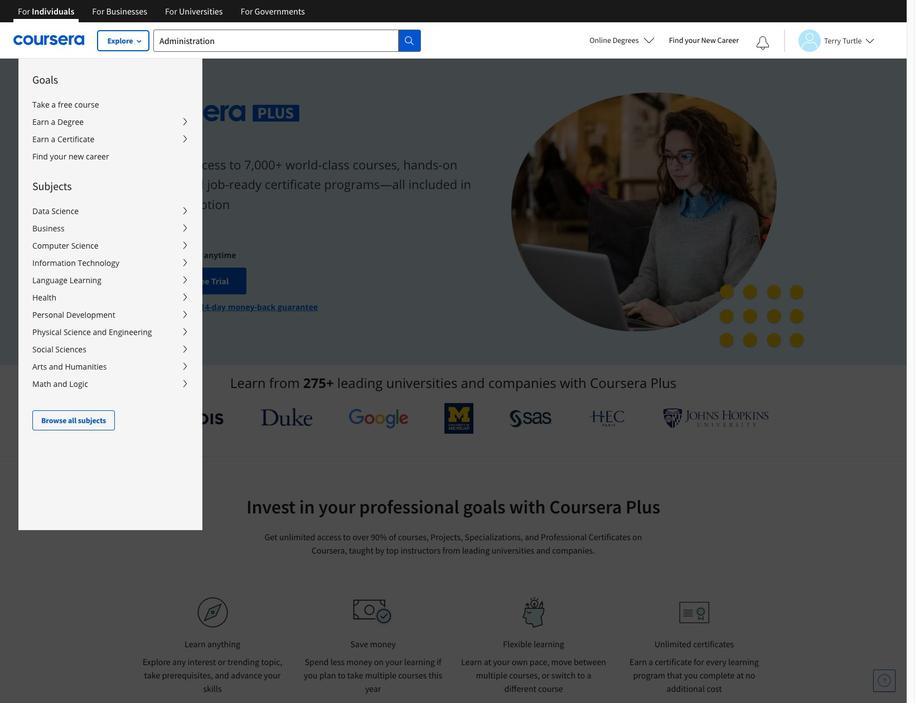 Task type: describe. For each thing, give the bounding box(es) containing it.
from inside get unlimited access to over 90% of courses, projects, specializations, and professional certificates on coursera, taught by top instructors from leading universities and companies.
[[443, 545, 461, 556]]

back
[[257, 302, 276, 313]]

find your new career
[[32, 151, 109, 162]]

information technology
[[32, 258, 119, 268]]

14-
[[200, 302, 212, 313]]

free
[[58, 99, 73, 110]]

for for universities
[[165, 6, 177, 17]]

social sciences button
[[19, 341, 202, 358]]

unlimited certificates image
[[680, 602, 710, 624]]

pace,
[[530, 657, 550, 668]]

humanities
[[65, 362, 107, 372]]

a for degree
[[51, 117, 55, 127]]

course inside learn at your own pace, move between multiple courses, or switch to a different course
[[539, 684, 563, 695]]

your inside unlimited access to 7,000+ world-class courses, hands-on projects, and job-ready certificate programs—all included in your subscription
[[130, 196, 156, 212]]

degree
[[57, 117, 84, 127]]

program
[[634, 670, 666, 681]]

additional
[[667, 684, 705, 695]]

save money image
[[353, 600, 393, 626]]

unlimited access to 7,000+ world-class courses, hands-on projects, and job-ready certificate programs—all included in your subscription
[[130, 156, 472, 212]]

7-
[[169, 276, 177, 287]]

/year with 14-day money-back guarantee button
[[130, 301, 318, 313]]

career
[[86, 151, 109, 162]]

by
[[376, 545, 385, 556]]

subscription
[[159, 196, 230, 212]]

data
[[32, 206, 50, 217]]

flexible
[[503, 639, 532, 650]]

hec paris image
[[588, 407, 627, 430]]

and inside unlimited access to 7,000+ world-class courses, hands-on projects, and job-ready certificate programs—all included in your subscription
[[182, 176, 204, 193]]

275+
[[303, 374, 334, 392]]

1 vertical spatial day
[[212, 302, 226, 313]]

interest
[[188, 657, 216, 668]]

browse all subjects
[[41, 416, 106, 426]]

hands-
[[404, 156, 443, 173]]

explore for explore any interest or trending topic, take prerequisites, and advance your skills
[[143, 657, 171, 668]]

class
[[322, 156, 350, 173]]

different
[[505, 684, 537, 695]]

projects,
[[431, 532, 463, 543]]

of
[[389, 532, 397, 543]]

anything
[[208, 639, 241, 650]]

0 vertical spatial universities
[[386, 374, 458, 392]]

degrees
[[613, 35, 639, 45]]

your inside spend less money on your learning if you plan to take multiple courses this year
[[386, 657, 403, 668]]

logic
[[69, 379, 88, 390]]

for universities
[[165, 6, 223, 17]]

1 vertical spatial coursera
[[550, 496, 622, 519]]

explore button
[[98, 31, 149, 51]]

every
[[706, 657, 727, 668]]

to inside get unlimited access to over 90% of courses, projects, specializations, and professional certificates on coursera, taught by top instructors from leading universities and companies.
[[343, 532, 351, 543]]

or inside explore any interest or trending topic, take prerequisites, and advance your skills
[[218, 657, 226, 668]]

courses, inside get unlimited access to over 90% of courses, projects, specializations, and professional certificates on coursera, taught by top instructors from leading universities and companies.
[[398, 532, 429, 543]]

your inside find your new career link
[[685, 35, 700, 45]]

browse all subjects button
[[32, 411, 115, 431]]

flexible learning
[[503, 639, 565, 650]]

world-
[[286, 156, 322, 173]]

ready
[[229, 176, 262, 193]]

duke university image
[[261, 408, 313, 426]]

computer science
[[32, 241, 98, 251]]

johns hopkins university image
[[664, 408, 770, 429]]

university of michigan image
[[445, 403, 474, 434]]

money inside spend less money on your learning if you plan to take multiple courses this year
[[347, 657, 372, 668]]

on inside get unlimited access to over 90% of courses, projects, specializations, and professional certificates on coursera, taught by top instructors from leading universities and companies.
[[633, 532, 643, 543]]

sas image
[[510, 410, 552, 428]]

subjects
[[32, 179, 72, 193]]

technology
[[78, 258, 119, 268]]

get unlimited access to over 90% of courses, projects, specializations, and professional certificates on coursera, taught by top instructors from leading universities and companies.
[[265, 532, 643, 556]]

online degrees
[[590, 35, 639, 45]]

social sciences
[[32, 344, 86, 355]]

for governments
[[241, 6, 305, 17]]

earn for earn a certificate
[[32, 134, 49, 145]]

sciences
[[55, 344, 86, 355]]

1 horizontal spatial with
[[510, 496, 546, 519]]

start 7-day free trial
[[148, 276, 229, 287]]

to inside spend less money on your learning if you plan to take multiple courses this year
[[338, 670, 346, 681]]

on inside spend less money on your learning if you plan to take multiple courses this year
[[374, 657, 384, 668]]

multiple inside learn at your own pace, move between multiple courses, or switch to a different course
[[476, 670, 508, 681]]

find for find your new career
[[669, 35, 684, 45]]

personal development
[[32, 310, 115, 320]]

certificate inside unlimited access to 7,000+ world-class courses, hands-on projects, and job-ready certificate programs—all included in your subscription
[[265, 176, 321, 193]]

topic,
[[261, 657, 283, 668]]

earn for earn a certificate for every learning program that you complete at no additional cost
[[630, 657, 647, 668]]

learn from 275+ leading universities and companies with coursera plus
[[230, 374, 677, 392]]

save
[[351, 639, 368, 650]]

/month,
[[143, 250, 175, 261]]

to inside learn at your own pace, move between multiple courses, or switch to a different course
[[578, 670, 585, 681]]

university of illinois at urbana-champaign image
[[138, 410, 225, 428]]

programs—all
[[324, 176, 406, 193]]

find your new career
[[669, 35, 739, 45]]

professional
[[360, 496, 460, 519]]

between
[[574, 657, 607, 668]]

and inside explore any interest or trending topic, take prerequisites, and advance your skills
[[215, 670, 229, 681]]

arts and humanities
[[32, 362, 107, 372]]

/month, cancel anytime
[[143, 250, 236, 261]]

computer science button
[[19, 237, 202, 254]]

year
[[365, 684, 381, 695]]

take inside explore any interest or trending topic, take prerequisites, and advance your skills
[[144, 670, 160, 681]]

to inside unlimited access to 7,000+ world-class courses, hands-on projects, and job-ready certificate programs—all included in your subscription
[[229, 156, 241, 173]]

on inside unlimited access to 7,000+ world-class courses, hands-on projects, and job-ready certificate programs—all included in your subscription
[[443, 156, 458, 173]]

you inside earn a certificate for every learning program that you complete at no additional cost
[[685, 670, 698, 681]]

show notifications image
[[757, 36, 770, 50]]

your inside learn at your own pace, move between multiple courses, or switch to a different course
[[493, 657, 510, 668]]

science for data
[[52, 206, 79, 217]]

move
[[552, 657, 572, 668]]

courses, inside learn at your own pace, move between multiple courses, or switch to a different course
[[510, 670, 540, 681]]

earn for earn a degree
[[32, 117, 49, 127]]

spend less money on your learning if you plan to take multiple courses this year
[[304, 657, 443, 695]]

google image
[[349, 408, 409, 429]]

courses
[[399, 670, 427, 681]]

language learning button
[[19, 272, 202, 289]]

physical science and engineering
[[32, 327, 152, 338]]

advance
[[231, 670, 262, 681]]

take a free course
[[32, 99, 99, 110]]

learning
[[70, 275, 101, 286]]

personal
[[32, 310, 64, 320]]

explore for explore
[[107, 36, 133, 46]]

science for physical
[[64, 327, 91, 338]]

a for free
[[52, 99, 56, 110]]

earn a certificate
[[32, 134, 95, 145]]

all
[[68, 416, 76, 426]]

trending
[[228, 657, 260, 668]]

information
[[32, 258, 76, 268]]

leading inside get unlimited access to over 90% of courses, projects, specializations, and professional certificates on coursera, taught by top instructors from leading universities and companies.
[[462, 545, 490, 556]]

professional
[[541, 532, 587, 543]]

learn at your own pace, move between multiple courses, or switch to a different course
[[461, 657, 607, 695]]

over
[[353, 532, 369, 543]]

taught
[[349, 545, 374, 556]]

certificates
[[589, 532, 631, 543]]

and inside dropdown button
[[93, 327, 107, 338]]

universities inside get unlimited access to over 90% of courses, projects, specializations, and professional certificates on coursera, taught by top instructors from leading universities and companies.
[[492, 545, 535, 556]]



Task type: vqa. For each thing, say whether or not it's contained in the screenshot.


Task type: locate. For each thing, give the bounding box(es) containing it.
coursera,
[[312, 545, 347, 556]]

multiple up year
[[365, 670, 397, 681]]

for left 'governments'
[[241, 6, 253, 17]]

0 vertical spatial courses,
[[353, 156, 400, 173]]

learning for spend less money on your learning if you plan to take multiple courses this year
[[404, 657, 435, 668]]

2 multiple from the left
[[476, 670, 508, 681]]

2 take from the left
[[348, 670, 364, 681]]

science inside dropdown button
[[64, 327, 91, 338]]

earn down earn a degree
[[32, 134, 49, 145]]

business button
[[19, 220, 202, 237]]

1 horizontal spatial from
[[443, 545, 461, 556]]

social
[[32, 344, 53, 355]]

explore inside explore popup button
[[107, 36, 133, 46]]

for
[[18, 6, 30, 17], [92, 6, 104, 17], [165, 6, 177, 17], [241, 6, 253, 17]]

explore left the any
[[143, 657, 171, 668]]

7,000+
[[244, 156, 283, 173]]

2 vertical spatial learn
[[461, 657, 482, 668]]

1 vertical spatial certificate
[[655, 657, 692, 668]]

at inside earn a certificate for every learning program that you complete at no additional cost
[[737, 670, 744, 681]]

start 7-day free trial button
[[130, 268, 247, 295]]

multiple up different
[[476, 670, 508, 681]]

multiple inside spend less money on your learning if you plan to take multiple courses this year
[[365, 670, 397, 681]]

0 vertical spatial earn
[[32, 117, 49, 127]]

language
[[32, 275, 68, 286]]

science up 'information technology'
[[71, 241, 98, 251]]

4 for from the left
[[241, 6, 253, 17]]

and down development
[[93, 327, 107, 338]]

at
[[484, 657, 492, 668], [737, 670, 744, 681]]

/year
[[158, 302, 179, 313]]

start
[[148, 276, 167, 287]]

on down save money
[[374, 657, 384, 668]]

1 vertical spatial courses,
[[398, 532, 429, 543]]

physical science and engineering button
[[19, 324, 202, 341]]

banner navigation
[[9, 0, 314, 31]]

0 vertical spatial unlimited
[[130, 156, 186, 173]]

at inside learn at your own pace, move between multiple courses, or switch to a different course
[[484, 657, 492, 668]]

0 vertical spatial day
[[177, 276, 191, 287]]

to
[[229, 156, 241, 173], [343, 532, 351, 543], [338, 670, 346, 681], [578, 670, 585, 681]]

a for certificate
[[649, 657, 654, 668]]

learning inside earn a certificate for every learning program that you complete at no additional cost
[[729, 657, 759, 668]]

1 vertical spatial money
[[347, 657, 372, 668]]

and left professional
[[525, 532, 539, 543]]

unlimited for unlimited certificates
[[655, 639, 692, 650]]

1 vertical spatial course
[[539, 684, 563, 695]]

you inside spend less money on your learning if you plan to take multiple courses this year
[[304, 670, 318, 681]]

specializations,
[[465, 532, 523, 543]]

a down between
[[587, 670, 592, 681]]

universities
[[179, 6, 223, 17]]

1 horizontal spatial access
[[317, 532, 341, 543]]

in right included
[[461, 176, 472, 193]]

unlimited for unlimited access to 7,000+ world-class courses, hands-on projects, and job-ready certificate programs—all included in your subscription
[[130, 156, 186, 173]]

course inside 'take a free course' link
[[75, 99, 99, 110]]

a down earn a degree
[[51, 134, 55, 145]]

math and logic
[[32, 379, 88, 390]]

with right companies
[[560, 374, 587, 392]]

a inside earn a certificate for every learning program that you complete at no additional cost
[[649, 657, 654, 668]]

0 vertical spatial coursera
[[590, 374, 647, 392]]

0 horizontal spatial certificate
[[265, 176, 321, 193]]

health button
[[19, 289, 202, 306]]

to up ready
[[229, 156, 241, 173]]

day left free
[[177, 276, 191, 287]]

any
[[172, 657, 186, 668]]

from
[[269, 374, 300, 392], [443, 545, 461, 556]]

to right plan
[[338, 670, 346, 681]]

1 horizontal spatial unlimited
[[655, 639, 692, 650]]

1 horizontal spatial on
[[443, 156, 458, 173]]

0 vertical spatial at
[[484, 657, 492, 668]]

your inside find your new career link
[[50, 151, 67, 162]]

you down spend
[[304, 670, 318, 681]]

own
[[512, 657, 528, 668]]

certificate up that
[[655, 657, 692, 668]]

or down pace,
[[542, 670, 550, 681]]

for left universities
[[165, 6, 177, 17]]

0 horizontal spatial at
[[484, 657, 492, 668]]

unlimited up that
[[655, 639, 692, 650]]

unlimited certificates
[[655, 639, 735, 650]]

1 vertical spatial plus
[[626, 496, 661, 519]]

1 vertical spatial learn
[[185, 639, 206, 650]]

1 horizontal spatial day
[[212, 302, 226, 313]]

find for find your new career
[[32, 151, 48, 162]]

1 vertical spatial access
[[317, 532, 341, 543]]

0 vertical spatial plus
[[651, 374, 677, 392]]

coursera image
[[13, 31, 84, 49]]

0 horizontal spatial learn
[[185, 639, 206, 650]]

coursera
[[590, 374, 647, 392], [550, 496, 622, 519]]

0 vertical spatial find
[[669, 35, 684, 45]]

2 vertical spatial courses,
[[510, 670, 540, 681]]

earn a certificate for every learning program that you complete at no additional cost
[[630, 657, 759, 695]]

2 horizontal spatial learning
[[729, 657, 759, 668]]

on up included
[[443, 156, 458, 173]]

learning
[[534, 639, 565, 650], [404, 657, 435, 668], [729, 657, 759, 668]]

this
[[429, 670, 443, 681]]

1 horizontal spatial or
[[542, 670, 550, 681]]

science up business
[[52, 206, 79, 217]]

0 vertical spatial on
[[443, 156, 458, 173]]

a left the degree at top left
[[51, 117, 55, 127]]

certificate down world-
[[265, 176, 321, 193]]

and up subscription
[[182, 176, 204, 193]]

your inside explore any interest or trending topic, take prerequisites, and advance your skills
[[264, 670, 281, 681]]

1 vertical spatial find
[[32, 151, 48, 162]]

0 horizontal spatial or
[[218, 657, 226, 668]]

0 vertical spatial learn
[[230, 374, 266, 392]]

access up the coursera,
[[317, 532, 341, 543]]

no
[[746, 670, 756, 681]]

to left over
[[343, 532, 351, 543]]

0 vertical spatial from
[[269, 374, 300, 392]]

learning inside spend less money on your learning if you plan to take multiple courses this year
[[404, 657, 435, 668]]

universities down specializations,
[[492, 545, 535, 556]]

computer
[[32, 241, 69, 251]]

with right goals
[[510, 496, 546, 519]]

and inside popup button
[[49, 362, 63, 372]]

0 horizontal spatial find
[[32, 151, 48, 162]]

1 vertical spatial unlimited
[[655, 639, 692, 650]]

2 horizontal spatial with
[[560, 374, 587, 392]]

and up skills
[[215, 670, 229, 681]]

1 horizontal spatial find
[[669, 35, 684, 45]]

explore
[[107, 36, 133, 46], [143, 657, 171, 668]]

unlimited up projects,
[[130, 156, 186, 173]]

from left 275+
[[269, 374, 300, 392]]

earn down take in the top left of the page
[[32, 117, 49, 127]]

1 horizontal spatial in
[[461, 176, 472, 193]]

1 vertical spatial from
[[443, 545, 461, 556]]

1 vertical spatial leading
[[462, 545, 490, 556]]

courses, inside unlimited access to 7,000+ world-class courses, hands-on projects, and job-ready certificate programs—all included in your subscription
[[353, 156, 400, 173]]

instructors
[[401, 545, 441, 556]]

data science button
[[19, 203, 202, 220]]

and right arts
[[49, 362, 63, 372]]

in inside unlimited access to 7,000+ world-class courses, hands-on projects, and job-ready certificate programs—all included in your subscription
[[461, 176, 472, 193]]

learn anything
[[185, 639, 241, 650]]

1 horizontal spatial course
[[539, 684, 563, 695]]

0 horizontal spatial explore
[[107, 36, 133, 46]]

access inside unlimited access to 7,000+ world-class courses, hands-on projects, and job-ready certificate programs—all included in your subscription
[[189, 156, 226, 173]]

0 vertical spatial in
[[461, 176, 472, 193]]

day left money-
[[212, 302, 226, 313]]

find left new
[[669, 35, 684, 45]]

goals
[[32, 73, 58, 86]]

1 horizontal spatial take
[[348, 670, 364, 681]]

a
[[52, 99, 56, 110], [51, 117, 55, 127], [51, 134, 55, 145], [649, 657, 654, 668], [587, 670, 592, 681]]

1 vertical spatial or
[[542, 670, 550, 681]]

learning up pace,
[[534, 639, 565, 650]]

and left logic
[[53, 379, 67, 390]]

for for individuals
[[18, 6, 30, 17]]

access inside get unlimited access to over 90% of courses, projects, specializations, and professional certificates on coursera, taught by top instructors from leading universities and companies.
[[317, 532, 341, 543]]

from down projects,
[[443, 545, 461, 556]]

2 vertical spatial earn
[[630, 657, 647, 668]]

2 horizontal spatial on
[[633, 532, 643, 543]]

you up additional
[[685, 670, 698, 681]]

0 horizontal spatial access
[[189, 156, 226, 173]]

personal development button
[[19, 306, 202, 324]]

plan
[[320, 670, 336, 681]]

money down save
[[347, 657, 372, 668]]

0 vertical spatial leading
[[338, 374, 383, 392]]

course right free
[[75, 99, 99, 110]]

explore down for businesses
[[107, 36, 133, 46]]

a inside learn at your own pace, move between multiple courses, or switch to a different course
[[587, 670, 592, 681]]

with inside button
[[181, 302, 198, 313]]

0 horizontal spatial in
[[300, 496, 315, 519]]

2 horizontal spatial learn
[[461, 657, 482, 668]]

to down between
[[578, 670, 585, 681]]

earn inside earn a certificate for every learning program that you complete at no additional cost
[[630, 657, 647, 668]]

new
[[702, 35, 716, 45]]

take inside spend less money on your learning if you plan to take multiple courses this year
[[348, 670, 364, 681]]

1 vertical spatial with
[[560, 374, 587, 392]]

prerequisites,
[[162, 670, 213, 681]]

for left individuals at top
[[18, 6, 30, 17]]

0 horizontal spatial on
[[374, 657, 384, 668]]

learning for earn a certificate for every learning program that you complete at no additional cost
[[729, 657, 759, 668]]

unlimited inside unlimited access to 7,000+ world-class courses, hands-on projects, and job-ready certificate programs—all included in your subscription
[[130, 156, 186, 173]]

universities
[[386, 374, 458, 392], [492, 545, 535, 556]]

1 horizontal spatial learn
[[230, 374, 266, 392]]

certificate inside earn a certificate for every learning program that you complete at no additional cost
[[655, 657, 692, 668]]

for businesses
[[92, 6, 147, 17]]

1 vertical spatial universities
[[492, 545, 535, 556]]

certificate
[[265, 176, 321, 193], [655, 657, 692, 668]]

0 vertical spatial money
[[370, 639, 396, 650]]

subjects
[[78, 416, 106, 426]]

1 vertical spatial in
[[300, 496, 315, 519]]

get
[[265, 532, 278, 543]]

for for governments
[[241, 6, 253, 17]]

for left businesses
[[92, 6, 104, 17]]

a left free
[[52, 99, 56, 110]]

0 vertical spatial with
[[181, 302, 198, 313]]

1 vertical spatial at
[[737, 670, 744, 681]]

0 vertical spatial course
[[75, 99, 99, 110]]

group containing goals
[[18, 58, 726, 704]]

1 horizontal spatial you
[[685, 670, 698, 681]]

2 vertical spatial with
[[510, 496, 546, 519]]

1 horizontal spatial multiple
[[476, 670, 508, 681]]

0 vertical spatial or
[[218, 657, 226, 668]]

flexible learning image
[[515, 598, 553, 628]]

invest in your professional goals with coursera plus
[[247, 496, 661, 519]]

1 horizontal spatial certificate
[[655, 657, 692, 668]]

with left 14-
[[181, 302, 198, 313]]

take right plan
[[348, 670, 364, 681]]

explore inside explore any interest or trending topic, take prerequisites, and advance your skills
[[143, 657, 171, 668]]

online degrees button
[[581, 28, 664, 52]]

courses, up instructors
[[398, 532, 429, 543]]

2 you from the left
[[685, 670, 698, 681]]

skills
[[203, 684, 222, 695]]

learn inside learn at your own pace, move between multiple courses, or switch to a different course
[[461, 657, 482, 668]]

science inside popup button
[[52, 206, 79, 217]]

turtle
[[843, 35, 862, 45]]

and inside "dropdown button"
[[53, 379, 67, 390]]

goals
[[463, 496, 506, 519]]

course
[[75, 99, 99, 110], [539, 684, 563, 695]]

multiple
[[365, 670, 397, 681], [476, 670, 508, 681]]

and up university of michigan "image"
[[461, 374, 485, 392]]

science for computer
[[71, 241, 98, 251]]

explore menu element
[[19, 59, 202, 431]]

less
[[331, 657, 345, 668]]

2 vertical spatial science
[[64, 327, 91, 338]]

terry
[[825, 35, 842, 45]]

money right save
[[370, 639, 396, 650]]

learn up "duke university" image
[[230, 374, 266, 392]]

courses, up different
[[510, 670, 540, 681]]

1 horizontal spatial explore
[[143, 657, 171, 668]]

learning up courses
[[404, 657, 435, 668]]

cost
[[707, 684, 722, 695]]

What do you want to learn? text field
[[153, 29, 399, 52]]

0 horizontal spatial multiple
[[365, 670, 397, 681]]

learn right if
[[461, 657, 482, 668]]

take a free course link
[[19, 96, 202, 113]]

terry turtle button
[[785, 29, 875, 52]]

find inside the explore menu element
[[32, 151, 48, 162]]

0 vertical spatial science
[[52, 206, 79, 217]]

in up 'unlimited'
[[300, 496, 315, 519]]

science down personal development
[[64, 327, 91, 338]]

group
[[18, 58, 726, 704]]

None search field
[[153, 29, 421, 52]]

companies
[[489, 374, 557, 392]]

take
[[32, 99, 50, 110]]

trial
[[211, 276, 229, 287]]

1 vertical spatial explore
[[143, 657, 171, 668]]

earn up program
[[630, 657, 647, 668]]

find your new career link
[[664, 33, 745, 47]]

1 horizontal spatial leading
[[462, 545, 490, 556]]

1 horizontal spatial learning
[[534, 639, 565, 650]]

terry turtle
[[825, 35, 862, 45]]

on right certificates
[[633, 532, 643, 543]]

job-
[[207, 176, 229, 193]]

math and logic button
[[19, 376, 202, 393]]

or down anything
[[218, 657, 226, 668]]

day
[[177, 276, 191, 287], [212, 302, 226, 313]]

arts and humanities button
[[19, 358, 202, 376]]

learn anything image
[[197, 598, 228, 628]]

1 horizontal spatial at
[[737, 670, 744, 681]]

help center image
[[878, 675, 892, 688]]

or inside learn at your own pace, move between multiple courses, or switch to a different course
[[542, 670, 550, 681]]

0 horizontal spatial unlimited
[[130, 156, 186, 173]]

health
[[32, 292, 56, 303]]

learn up interest
[[185, 639, 206, 650]]

science inside popup button
[[71, 241, 98, 251]]

top
[[386, 545, 399, 556]]

switch
[[552, 670, 576, 681]]

/year with 14-day money-back guarantee
[[158, 302, 318, 313]]

0 horizontal spatial you
[[304, 670, 318, 681]]

for for businesses
[[92, 6, 104, 17]]

learn for learn from 275+ leading universities and companies with coursera plus
[[230, 374, 266, 392]]

courses, up programs—all
[[353, 156, 400, 173]]

earn a degree button
[[19, 113, 202, 131]]

0 horizontal spatial with
[[181, 302, 198, 313]]

0 horizontal spatial universities
[[386, 374, 458, 392]]

learn
[[230, 374, 266, 392], [185, 639, 206, 650], [461, 657, 482, 668]]

certificates
[[694, 639, 735, 650]]

1 vertical spatial on
[[633, 532, 643, 543]]

explore any interest or trending topic, take prerequisites, and advance your skills
[[143, 657, 283, 695]]

0 horizontal spatial course
[[75, 99, 99, 110]]

0 horizontal spatial take
[[144, 670, 160, 681]]

coursera up hec paris image
[[590, 374, 647, 392]]

complete
[[700, 670, 735, 681]]

coursera up professional
[[550, 496, 622, 519]]

find down the earn a certificate
[[32, 151, 48, 162]]

at left own
[[484, 657, 492, 668]]

1 vertical spatial earn
[[32, 134, 49, 145]]

anytime
[[204, 250, 236, 261]]

1 you from the left
[[304, 670, 318, 681]]

access up job-
[[189, 156, 226, 173]]

learn for learn at your own pace, move between multiple courses, or switch to a different course
[[461, 657, 482, 668]]

coursera plus image
[[130, 105, 300, 122]]

1 vertical spatial science
[[71, 241, 98, 251]]

1 for from the left
[[18, 6, 30, 17]]

0 horizontal spatial learning
[[404, 657, 435, 668]]

0 horizontal spatial from
[[269, 374, 300, 392]]

0 horizontal spatial day
[[177, 276, 191, 287]]

learn for learn anything
[[185, 639, 206, 650]]

2 for from the left
[[92, 6, 104, 17]]

menu item
[[201, 58, 726, 704]]

0 horizontal spatial leading
[[338, 374, 383, 392]]

take left prerequisites,
[[144, 670, 160, 681]]

1 take from the left
[[144, 670, 160, 681]]

2 vertical spatial on
[[374, 657, 384, 668]]

certificate
[[57, 134, 95, 145]]

0 vertical spatial certificate
[[265, 176, 321, 193]]

1 multiple from the left
[[365, 670, 397, 681]]

learning up 'no' at the right bottom of page
[[729, 657, 759, 668]]

invest
[[247, 496, 296, 519]]

0 vertical spatial explore
[[107, 36, 133, 46]]

leading down specializations,
[[462, 545, 490, 556]]

and down professional
[[537, 545, 551, 556]]

1 horizontal spatial universities
[[492, 545, 535, 556]]

leading up google image
[[338, 374, 383, 392]]

3 for from the left
[[165, 6, 177, 17]]

data science
[[32, 206, 79, 217]]

0 vertical spatial access
[[189, 156, 226, 173]]

at left 'no' at the right bottom of page
[[737, 670, 744, 681]]

universities up university of michigan "image"
[[386, 374, 458, 392]]

a up program
[[649, 657, 654, 668]]

course down switch
[[539, 684, 563, 695]]

a for certificate
[[51, 134, 55, 145]]



